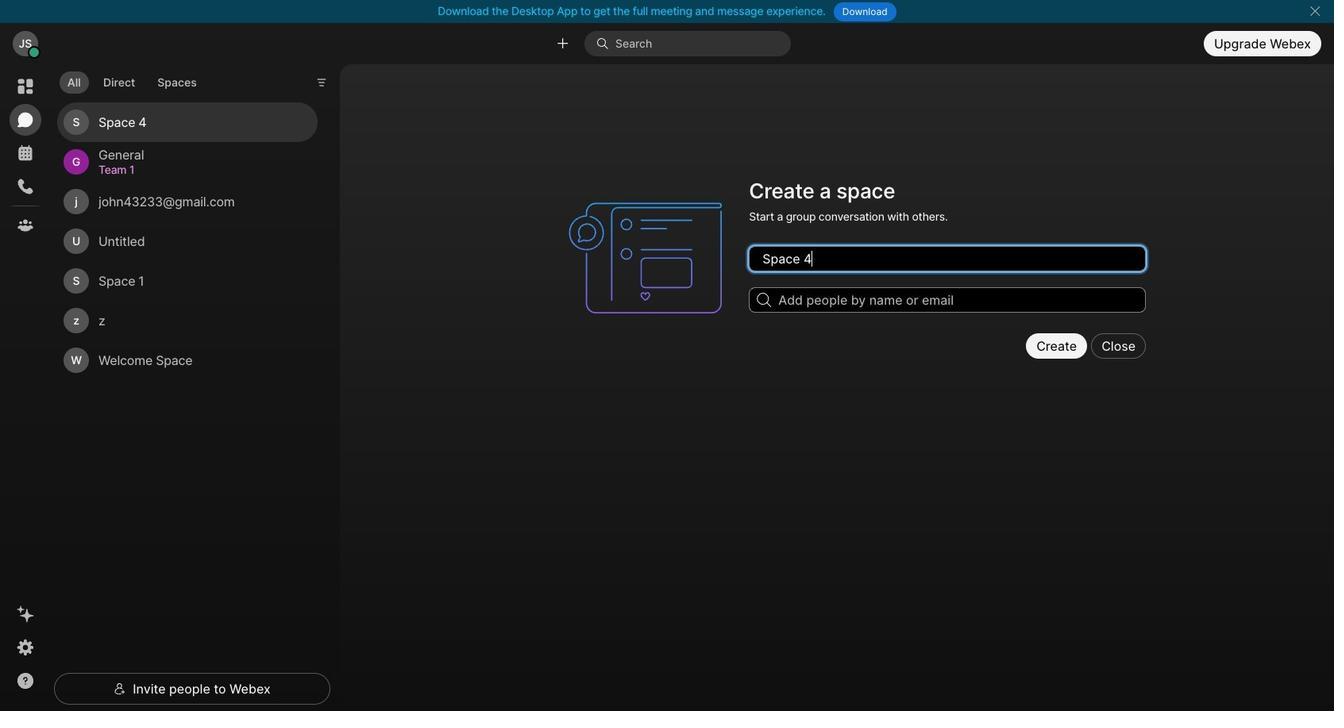 Task type: vqa. For each thing, say whether or not it's contained in the screenshot.
list item
no



Task type: locate. For each thing, give the bounding box(es) containing it.
tab list
[[56, 62, 209, 99]]

Name the space (required) text field
[[749, 247, 1147, 272]]

space 1 list item
[[57, 262, 318, 301]]

untitled list item
[[57, 222, 318, 262]]

navigation
[[0, 64, 51, 712]]

team 1 element
[[99, 161, 299, 179]]

webex tab list
[[10, 71, 41, 242]]

welcome space list item
[[57, 341, 318, 381]]

create a space image
[[562, 174, 740, 342]]



Task type: describe. For each thing, give the bounding box(es) containing it.
z list item
[[57, 301, 318, 341]]

john43233@gmail.com list item
[[57, 182, 318, 222]]

general list item
[[57, 142, 318, 182]]

search_18 image
[[757, 294, 771, 308]]

space 4 list item
[[57, 103, 318, 142]]

cancel_16 image
[[1310, 5, 1322, 17]]



